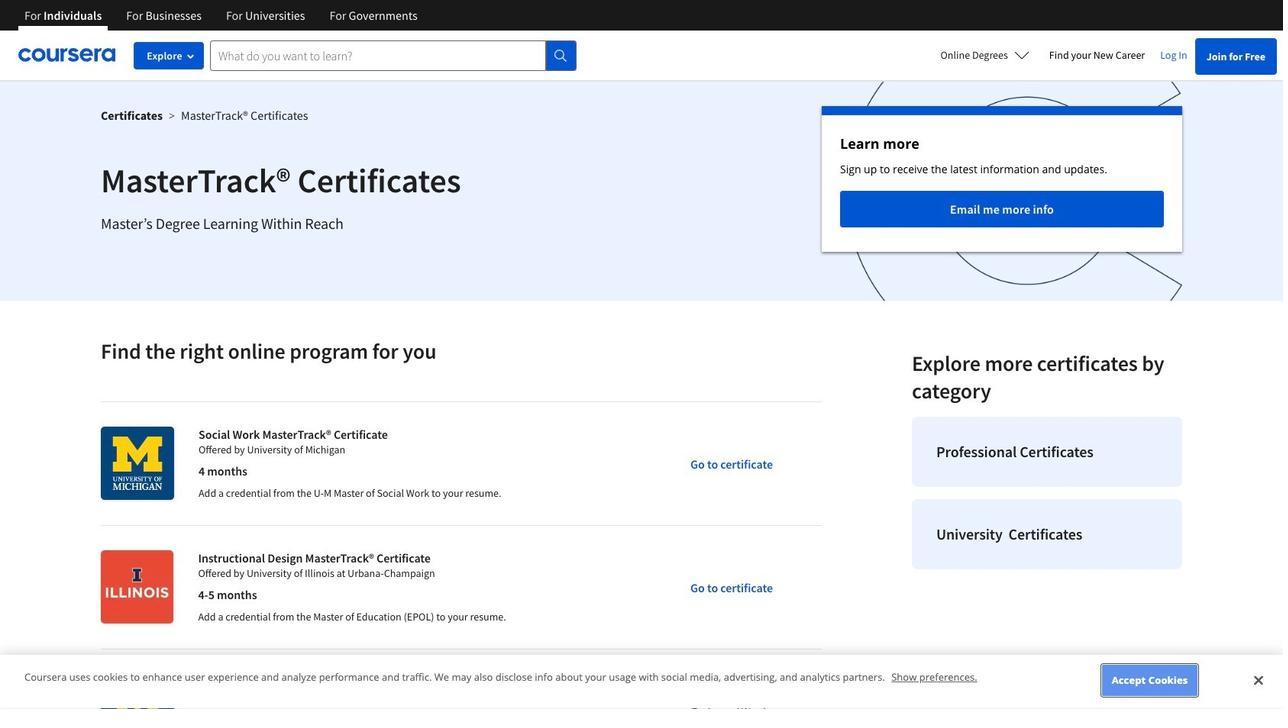 Task type: describe. For each thing, give the bounding box(es) containing it.
university of michigan image
[[101, 427, 174, 500]]

What do you want to learn? text field
[[210, 40, 546, 71]]



Task type: locate. For each thing, give the bounding box(es) containing it.
None search field
[[210, 40, 577, 71]]

university of illinois at urbana-champaign image
[[101, 551, 174, 624]]

privacy alert dialog
[[0, 656, 1284, 710]]

banner navigation
[[12, 0, 430, 31]]

status
[[822, 106, 1183, 252]]

coursera image
[[18, 43, 115, 67]]

list
[[906, 411, 1189, 576]]



Task type: vqa. For each thing, say whether or not it's contained in the screenshot.
the
no



